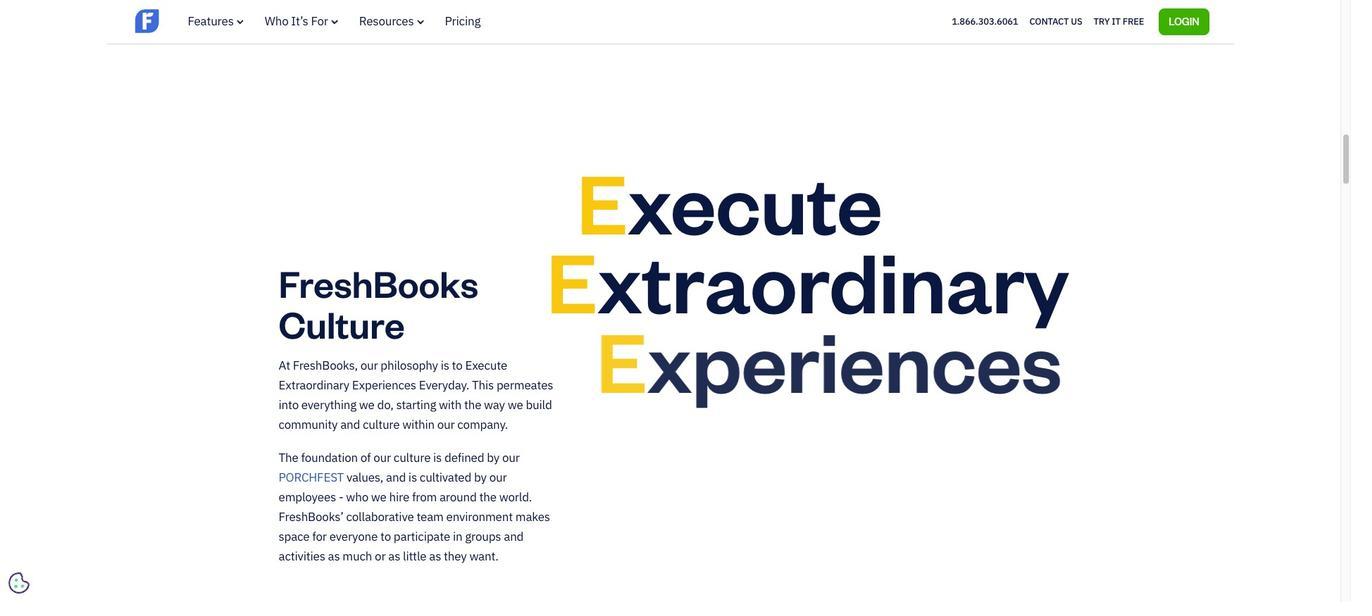Task type: vqa. For each thing, say whether or not it's contained in the screenshot.
much in the left of the page
yes



Task type: describe. For each thing, give the bounding box(es) containing it.
to inside the at freshbooks, our philosophy is to execute extraordinary experiences everyday. this permeates into everything we do, starting with the way we build community and culture within our company.
[[452, 358, 463, 374]]

collaborative
[[346, 510, 414, 525]]

us
[[1071, 15, 1083, 27]]

resources
[[359, 13, 414, 29]]

by inside the foundation of our culture is defined by our porchfest
[[487, 450, 500, 466]]

we left do,
[[359, 398, 375, 413]]

who
[[265, 13, 289, 29]]

for
[[312, 529, 327, 545]]

porchfest
[[279, 470, 344, 486]]

space
[[279, 529, 310, 545]]

activities
[[279, 549, 325, 565]]

at freshbooks, our philosophy is to execute extraordinary experiences everyday. this permeates into everything we do, starting with the way we build community and culture within our company.
[[279, 358, 553, 433]]

xperiences
[[643, 305, 1058, 413]]

everything
[[302, 398, 357, 413]]

1.866.303.6061 link
[[952, 15, 1019, 27]]

e for xtraordinary
[[547, 226, 598, 334]]

cookie consent banner dialog
[[11, 429, 222, 592]]

xtraordinary
[[598, 226, 1069, 334]]

foundation
[[301, 450, 358, 466]]

values, and is cultivated by our employees - who we hire from around the world. freshbooks' collaborative team environment makes space for everyone to participate in groups and activities as much or as little as they want.
[[279, 470, 550, 565]]

xecute
[[628, 147, 883, 255]]

culture inside the foundation of our culture is defined by our porchfest
[[394, 450, 431, 466]]

e xperiences e
[[593, 305, 1102, 492]]

contact us link
[[1030, 13, 1083, 31]]

employees
[[279, 490, 336, 505]]

is inside values, and is cultivated by our employees - who we hire from around the world. freshbooks' collaborative team environment makes space for everyone to participate in groups and activities as much or as little as they want.
[[409, 470, 417, 486]]

everyday.
[[419, 378, 470, 393]]

try
[[1094, 15, 1110, 27]]

1.866.303.6061
[[952, 15, 1019, 27]]

the foundation of our culture is defined by our porchfest
[[279, 450, 520, 486]]

world.
[[499, 490, 532, 505]]

this
[[472, 378, 494, 393]]

or
[[375, 549, 386, 565]]

team
[[417, 510, 444, 525]]

porchfest link
[[279, 470, 344, 486]]

pricing link
[[445, 13, 481, 29]]

3 as from the left
[[429, 549, 441, 565]]

e xecute
[[577, 147, 883, 255]]

of
[[361, 450, 371, 466]]

who it's for
[[265, 13, 328, 29]]

starting
[[396, 398, 436, 413]]

within
[[403, 417, 435, 433]]

who
[[346, 490, 369, 505]]

features link
[[188, 13, 244, 29]]

login link
[[1159, 8, 1210, 35]]

want.
[[470, 549, 499, 565]]

execute
[[465, 358, 508, 374]]

1 vertical spatial and
[[386, 470, 406, 486]]

values,
[[347, 470, 384, 486]]

2 vertical spatial and
[[504, 529, 524, 545]]

e xtraordinary
[[547, 226, 1069, 334]]

it's
[[291, 13, 308, 29]]

e for xperiences
[[593, 305, 643, 413]]



Task type: locate. For each thing, give the bounding box(es) containing it.
the left way
[[464, 398, 482, 413]]

is inside the foundation of our culture is defined by our porchfest
[[433, 450, 442, 466]]

1 as from the left
[[328, 549, 340, 565]]

into
[[279, 398, 299, 413]]

the inside values, and is cultivated by our employees - who we hire from around the world. freshbooks' collaborative team environment makes space for everyone to participate in groups and activities as much or as little as they want.
[[480, 490, 497, 505]]

0 vertical spatial the
[[464, 398, 482, 413]]

for
[[311, 13, 328, 29]]

extraordinary
[[279, 378, 350, 393]]

to inside values, and is cultivated by our employees - who we hire from around the world. freshbooks' collaborative team environment makes space for everyone to participate in groups and activities as much or as little as they want.
[[381, 529, 391, 545]]

we
[[359, 398, 375, 413], [508, 398, 523, 413], [371, 490, 387, 505]]

with
[[439, 398, 462, 413]]

little
[[403, 549, 427, 565]]

we right way
[[508, 398, 523, 413]]

2 as from the left
[[388, 549, 400, 565]]

the up the environment
[[480, 490, 497, 505]]

company.
[[458, 417, 508, 433]]

as right or
[[388, 549, 400, 565]]

and up hire
[[386, 470, 406, 486]]

1 horizontal spatial by
[[487, 450, 500, 466]]

0 horizontal spatial by
[[474, 470, 487, 486]]

culture
[[363, 417, 400, 433], [394, 450, 431, 466]]

0 horizontal spatial as
[[328, 549, 340, 565]]

1 horizontal spatial as
[[388, 549, 400, 565]]

in
[[453, 529, 463, 545]]

and down makes
[[504, 529, 524, 545]]

environment
[[446, 510, 513, 525]]

1 horizontal spatial and
[[386, 470, 406, 486]]

by inside values, and is cultivated by our employees - who we hire from around the world. freshbooks' collaborative team environment makes space for everyone to participate in groups and activities as much or as little as they want.
[[474, 470, 487, 486]]

1 vertical spatial is
[[433, 450, 442, 466]]

as left they
[[429, 549, 441, 565]]

culture inside the at freshbooks, our philosophy is to execute extraordinary experiences everyday. this permeates into everything we do, starting with the way we build community and culture within our company.
[[363, 417, 400, 433]]

do,
[[377, 398, 394, 413]]

permeates
[[497, 378, 553, 393]]

0 vertical spatial to
[[452, 358, 463, 374]]

1 vertical spatial culture
[[394, 450, 431, 466]]

1 vertical spatial to
[[381, 529, 391, 545]]

is up the everyday.
[[441, 358, 449, 374]]

our inside values, and is cultivated by our employees - who we hire from around the world. freshbooks' collaborative team environment makes space for everyone to participate in groups and activities as much or as little as they want.
[[490, 470, 507, 486]]

0 vertical spatial culture
[[363, 417, 400, 433]]

the
[[279, 450, 299, 466]]

to
[[452, 358, 463, 374], [381, 529, 391, 545]]

contact
[[1030, 15, 1069, 27]]

features
[[188, 13, 234, 29]]

freshbooks
[[279, 259, 479, 307]]

cookie preferences image
[[8, 573, 30, 594]]

is inside the at freshbooks, our philosophy is to execute extraordinary experiences everyday. this permeates into everything we do, starting with the way we build community and culture within our company.
[[441, 358, 449, 374]]

by down the defined
[[474, 470, 487, 486]]

0 vertical spatial by
[[487, 450, 500, 466]]

around
[[440, 490, 477, 505]]

freshbooks'
[[279, 510, 344, 525]]

freshbooks logo image
[[135, 8, 244, 34]]

it
[[1112, 15, 1121, 27]]

and
[[341, 417, 360, 433], [386, 470, 406, 486], [504, 529, 524, 545]]

is up "from"
[[409, 470, 417, 486]]

pricing
[[445, 13, 481, 29]]

e for xecute
[[577, 147, 628, 255]]

2 vertical spatial is
[[409, 470, 417, 486]]

e
[[577, 147, 628, 255], [547, 226, 598, 334], [593, 305, 643, 413], [1053, 384, 1102, 492]]

at
[[279, 358, 290, 374]]

2 horizontal spatial and
[[504, 529, 524, 545]]

to up or
[[381, 529, 391, 545]]

0 horizontal spatial to
[[381, 529, 391, 545]]

to up the everyday.
[[452, 358, 463, 374]]

culture down within
[[394, 450, 431, 466]]

login
[[1169, 15, 1200, 27]]

our
[[361, 358, 378, 374], [437, 417, 455, 433], [374, 450, 391, 466], [502, 450, 520, 466], [490, 470, 507, 486]]

philosophy
[[381, 358, 438, 374]]

and down everything
[[341, 417, 360, 433]]

0 vertical spatial and
[[341, 417, 360, 433]]

by right the defined
[[487, 450, 500, 466]]

free
[[1123, 15, 1145, 27]]

experiences
[[352, 378, 416, 393]]

from
[[412, 490, 437, 505]]

build
[[526, 398, 552, 413]]

is up cultivated
[[433, 450, 442, 466]]

try it free link
[[1094, 13, 1145, 31]]

0 vertical spatial is
[[441, 358, 449, 374]]

by
[[487, 450, 500, 466], [474, 470, 487, 486]]

as left the much
[[328, 549, 340, 565]]

culture
[[279, 300, 405, 348]]

we up collaborative
[[371, 490, 387, 505]]

hire
[[389, 490, 410, 505]]

participate
[[394, 529, 450, 545]]

everyone
[[330, 529, 378, 545]]

defined
[[445, 450, 484, 466]]

0 horizontal spatial and
[[341, 417, 360, 433]]

way
[[484, 398, 505, 413]]

the inside the at freshbooks, our philosophy is to execute extraordinary experiences everyday. this permeates into everything we do, starting with the way we build community and culture within our company.
[[464, 398, 482, 413]]

resources link
[[359, 13, 424, 29]]

contact us
[[1030, 15, 1083, 27]]

is
[[441, 358, 449, 374], [433, 450, 442, 466], [409, 470, 417, 486]]

cultivated
[[420, 470, 472, 486]]

they
[[444, 549, 467, 565]]

try it free
[[1094, 15, 1145, 27]]

and inside the at freshbooks, our philosophy is to execute extraordinary experiences everyday. this permeates into everything we do, starting with the way we build community and culture within our company.
[[341, 417, 360, 433]]

freshbooks culture
[[279, 259, 479, 348]]

much
[[343, 549, 372, 565]]

groups
[[465, 529, 501, 545]]

culture down do,
[[363, 417, 400, 433]]

2 horizontal spatial as
[[429, 549, 441, 565]]

who it's for link
[[265, 13, 338, 29]]

the
[[464, 398, 482, 413], [480, 490, 497, 505]]

we inside values, and is cultivated by our employees - who we hire from around the world. freshbooks' collaborative team environment makes space for everyone to participate in groups and activities as much or as little as they want.
[[371, 490, 387, 505]]

1 vertical spatial the
[[480, 490, 497, 505]]

as
[[328, 549, 340, 565], [388, 549, 400, 565], [429, 549, 441, 565]]

1 vertical spatial by
[[474, 470, 487, 486]]

-
[[339, 490, 344, 505]]

1 horizontal spatial to
[[452, 358, 463, 374]]

makes
[[516, 510, 550, 525]]

freshbooks,
[[293, 358, 358, 374]]

community
[[279, 417, 338, 433]]



